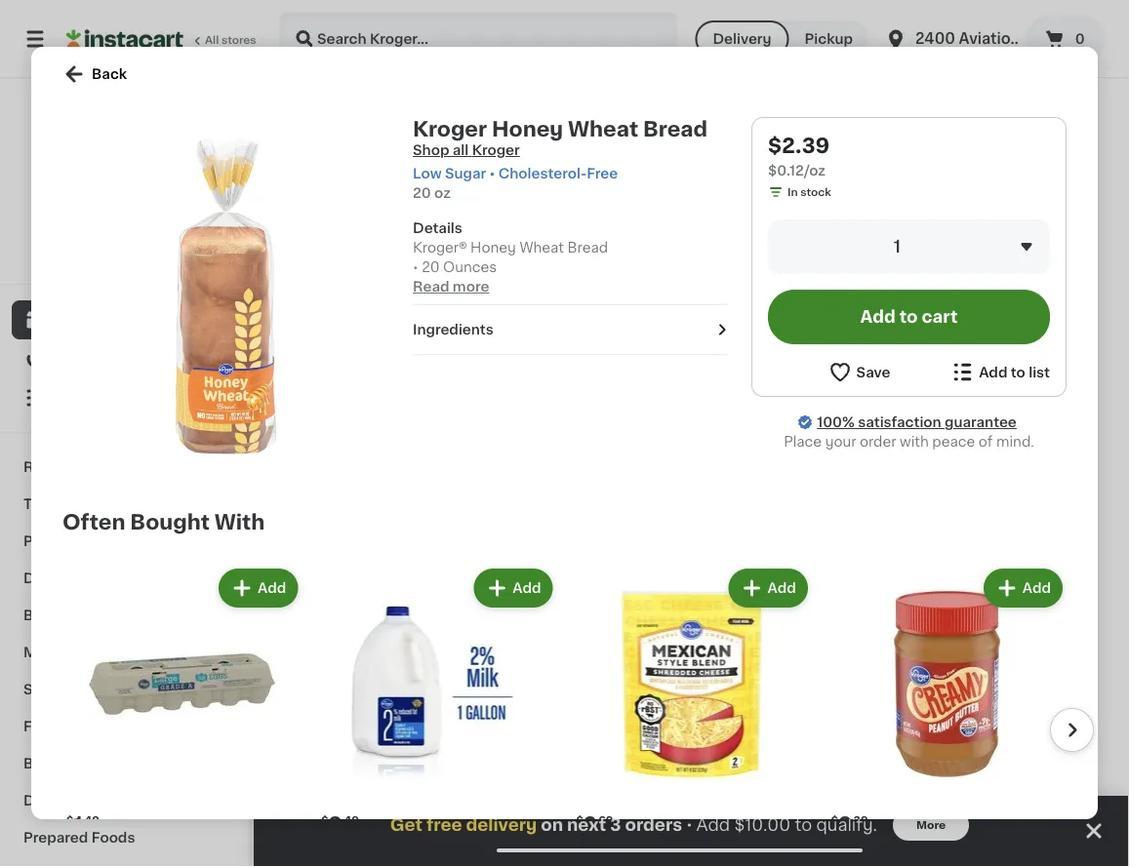 Task type: locate. For each thing, give the bounding box(es) containing it.
0 horizontal spatial 2
[[583, 815, 597, 835]]

2 left 39
[[838, 815, 852, 835]]

snacks left the 'get'
[[293, 824, 372, 845]]

sponsored badge image down ct
[[903, 365, 962, 376]]

dairy & eggs link
[[12, 560, 237, 597]]

product group containing 1
[[62, 565, 302, 867]]

2 vertical spatial view
[[865, 827, 899, 841]]

immunity
[[949, 722, 1015, 736]]

wheat up cholesterol-
[[568, 119, 638, 139]]

1 vertical spatial wheat
[[520, 241, 564, 255]]

& right the meat
[[63, 646, 74, 660]]

0 horizontal spatial wheat
[[520, 241, 564, 255]]

$ up "52"
[[703, 678, 710, 688]]

butterbread
[[564, 311, 647, 325]]

1 horizontal spatial 2
[[838, 815, 852, 835]]

ingredients
[[413, 323, 494, 337]]

100% inside 'kroger original pulp free 100% orange juice 52 fl oz'
[[699, 722, 736, 736]]

1 horizontal spatial free
[[839, 702, 870, 716]]

pressed
[[903, 742, 958, 755]]

all
[[902, 10, 918, 24], [453, 143, 469, 157], [902, 421, 918, 435], [902, 827, 918, 841]]

$ inside $ 2 39
[[831, 816, 838, 826]]

0 vertical spatial •
[[490, 167, 495, 181]]

oz down enriched,
[[513, 348, 526, 359]]

delivery
[[466, 817, 537, 834]]

99 up orange
[[726, 678, 741, 688]]

on
[[541, 817, 563, 834]]

product group inside item carousel region
[[903, 68, 1090, 381]]

kroger honey wheat bread button
[[699, 68, 887, 324]]

49 inside $ 1 49
[[84, 816, 99, 826]]

sponsored badge image down x
[[903, 775, 962, 786]]

$ up screamin'
[[906, 267, 914, 278]]

3 right next
[[610, 817, 621, 834]]

kroger for kroger honey wheat bread
[[699, 292, 745, 305]]

0 vertical spatial organic
[[905, 655, 949, 666]]

•
[[490, 167, 495, 181], [413, 261, 418, 274], [686, 818, 693, 833]]

0 horizontal spatial 3
[[329, 815, 342, 835]]

0 horizontal spatial 100% satisfaction guarantee
[[50, 237, 207, 247]]

99 inside $ 3 99
[[726, 678, 741, 688]]

100% down $2.99 element
[[342, 702, 379, 716]]

49
[[84, 816, 99, 826], [344, 816, 359, 826]]

1 field
[[768, 220, 1050, 274]]

meat & seafood link
[[12, 634, 237, 672]]

foods
[[91, 832, 135, 845]]

99 right "4"
[[930, 678, 945, 688]]

0 vertical spatial fl
[[716, 741, 723, 752]]

guarantee up the of
[[945, 416, 1017, 429]]

view all (50+) up the 2400
[[865, 10, 959, 24]]

0 vertical spatial view all (50+)
[[865, 10, 959, 24]]

99 inside $ 9 99
[[930, 267, 945, 278]]

0 vertical spatial satisfaction
[[82, 237, 148, 247]]

4
[[914, 677, 928, 697]]

organic up immunity
[[935, 702, 990, 716]]

bread inside the kroger classic white enriched bread
[[357, 311, 398, 325]]

1 49 from the left
[[84, 816, 99, 826]]

(50+) down x
[[921, 827, 959, 841]]

1 vertical spatial fruit
[[595, 722, 626, 736]]

1 horizontal spatial 3
[[610, 817, 621, 834]]

49 up prepared foods
[[84, 816, 99, 826]]

item carousel region containing bread
[[293, 0, 1090, 393]]

satisfaction
[[82, 237, 148, 247], [858, 416, 942, 429]]

20 down enriched,
[[496, 348, 510, 359]]

$ up nature's
[[500, 267, 507, 278]]

2 view all (50+) from the top
[[865, 421, 959, 435]]

dairy & eggs
[[23, 572, 115, 586]]

add to cart button
[[768, 290, 1050, 345]]

100% up "52"
[[699, 722, 736, 736]]

1 vertical spatial view all (50+) button
[[857, 408, 981, 448]]

oz inside kroger honey wheat bread shop all kroger low sugar • cholesterol-free 20 oz
[[434, 186, 451, 200]]

satisfaction inside button
[[82, 237, 148, 247]]

$2.39 element for honey
[[699, 264, 887, 289]]

$ inside $ 9 99
[[906, 267, 914, 278]]

fruit up 'real' on the bottom of the page
[[585, 702, 616, 716]]

$ for $ 2 69
[[576, 816, 583, 826]]

cart
[[922, 309, 958, 326]]

1 vertical spatial guarantee
[[945, 416, 1017, 429]]

suja
[[903, 702, 932, 716]]

1 vertical spatial snacks
[[293, 824, 372, 845]]

all stores link
[[66, 12, 258, 66]]

• inside kroger honey wheat bread shop all kroger low sugar • cholesterol-free 20 oz
[[490, 167, 495, 181]]

bought
[[130, 512, 210, 532]]

100% satisfaction guarantee up "with"
[[817, 416, 1017, 429]]

$ 3 49
[[321, 815, 359, 835]]

2 horizontal spatial wheat
[[798, 292, 842, 305]]

thanksgiving essentials
[[23, 498, 192, 511]]

add button for $ 2 69
[[731, 571, 806, 606]]

1 vertical spatial &
[[63, 646, 74, 660]]

2 vertical spatial wheat
[[798, 292, 842, 305]]

0 horizontal spatial satisfaction
[[82, 237, 148, 247]]

snacks up frozen
[[23, 683, 74, 697]]

9 inside the screamin' sicilian breadstix, loaded, cheesy garlic 9 ct
[[903, 350, 910, 361]]

kroger original pulp free 100% orange juice 52 fl oz
[[699, 702, 870, 752]]

wheat inside button
[[798, 292, 842, 305]]

12 left x
[[903, 761, 914, 771]]

view all (50+) down 39
[[865, 827, 959, 841]]

& inside snacks & candy link
[[78, 683, 89, 697]]

2 vertical spatial 20
[[496, 348, 510, 359]]

3 up "52"
[[710, 677, 724, 697]]

1 sponsored badge image from the top
[[903, 365, 962, 376]]

$2.39 $0.12/oz
[[768, 135, 830, 178]]

juice right apple
[[426, 702, 464, 716]]

99 inside $ 4 99
[[930, 678, 945, 688]]

3 left the 'get'
[[329, 815, 342, 835]]

kroger inside the kroger classic white enriched bread
[[293, 292, 339, 305]]

$ up prepared foods
[[66, 816, 74, 826]]

49 inside the $ 3 49
[[344, 816, 359, 826]]

enriched
[[293, 311, 354, 325]]

kroger logo image
[[81, 102, 167, 187]]

1 view from the top
[[865, 10, 899, 24]]

produce
[[23, 535, 83, 549]]

1 $2.39 element from the left
[[293, 264, 480, 289]]

• inside get free delivery on next 3 orders • add $10.00 to qualify.
[[686, 818, 693, 833]]

juice
[[426, 702, 464, 716], [629, 722, 667, 736], [794, 722, 832, 736], [962, 742, 1000, 755]]

product group containing 9
[[903, 68, 1090, 381]]

honey inside button
[[749, 292, 794, 305]]

real
[[561, 722, 591, 736]]

sponsored badge image
[[903, 365, 962, 376], [903, 775, 962, 786]]

0 horizontal spatial 49
[[84, 816, 99, 826]]

100% satisfaction guarantee up the plus
[[50, 237, 207, 247]]

100% satisfaction guarantee inside button
[[50, 237, 207, 247]]

view
[[865, 10, 899, 24], [865, 421, 899, 435], [865, 827, 899, 841]]

1 up add to cart button
[[894, 239, 901, 255]]

kroger inside kroger honey wheat bread shop all kroger low sugar • cholesterol-free 20 oz
[[413, 119, 487, 139]]

original
[[749, 702, 802, 716]]

& left "candy"
[[78, 683, 89, 697]]

$ inside $ 1 minute maid fruit punch, made w/ real fruit juice
[[500, 678, 507, 688]]

2 sponsored badge image from the top
[[903, 775, 962, 786]]

49 left the 'get'
[[344, 816, 359, 826]]

$ up suja
[[906, 678, 914, 688]]

$2.39 element
[[293, 264, 480, 289], [699, 264, 887, 289]]

2 12 from the left
[[926, 761, 937, 771]]

2 add button from the left
[[476, 571, 551, 606]]

& for snacks
[[78, 683, 89, 697]]

enriched,
[[496, 311, 560, 325]]

kroger
[[413, 119, 487, 139], [78, 256, 116, 267], [293, 292, 339, 305], [699, 292, 745, 305], [293, 702, 339, 716], [699, 702, 745, 716]]

$
[[500, 267, 507, 278], [906, 267, 914, 278], [500, 678, 507, 688], [703, 678, 710, 688], [906, 678, 914, 688], [66, 816, 74, 826], [321, 816, 329, 826], [576, 816, 583, 826], [831, 816, 838, 826]]

0 horizontal spatial 12
[[903, 761, 914, 771]]

1 horizontal spatial 12
[[926, 761, 937, 771]]

kroger for kroger honey wheat bread shop all kroger low sugar • cholesterol-free 20 oz
[[413, 119, 487, 139]]

aviation
[[959, 32, 1020, 46]]

0 horizontal spatial guarantee
[[150, 237, 207, 247]]

prepared
[[23, 832, 88, 845]]

honey for kroger honey wheat bread
[[749, 292, 794, 305]]

details
[[413, 222, 462, 235]]

white
[[396, 292, 436, 305]]

w/
[[538, 722, 557, 736]]

99
[[930, 267, 945, 278], [726, 678, 741, 688], [930, 678, 945, 688]]

view all (50+) up "with"
[[865, 421, 959, 435]]

100% up add kroger plus to save
[[50, 237, 80, 247]]

0 vertical spatial honey
[[492, 119, 563, 139]]

2 vertical spatial (50+)
[[921, 827, 959, 841]]

mind.
[[996, 435, 1034, 449]]

& inside the 'dairy & eggs' link
[[65, 572, 76, 586]]

1 vertical spatial organic
[[935, 702, 990, 716]]

1 vertical spatial 20
[[422, 261, 440, 274]]

$ inside the $ 3 49
[[321, 816, 329, 826]]

view inside item carousel region
[[865, 10, 899, 24]]

0 horizontal spatial 9
[[903, 350, 910, 361]]

0 vertical spatial 20
[[413, 186, 431, 200]]

0 vertical spatial wheat
[[568, 119, 638, 139]]

all right $ 2 39
[[902, 827, 918, 841]]

99 for 3
[[726, 678, 741, 688]]

3 for $ 3 49
[[329, 815, 342, 835]]

1 left foods
[[74, 815, 83, 835]]

(50+) up peace
[[921, 421, 959, 435]]

orange
[[740, 722, 791, 736]]

2 vertical spatial view all (50+)
[[865, 827, 959, 841]]

1 horizontal spatial satisfaction
[[858, 416, 942, 429]]

read
[[413, 280, 449, 294]]

$2.99 element
[[293, 674, 480, 700]]

2 2 from the left
[[838, 815, 852, 835]]

2 vertical spatial honey
[[749, 292, 794, 305]]

kroger 100% apple juice button
[[293, 479, 480, 735]]

save
[[857, 366, 891, 379]]

recipes
[[23, 461, 81, 474]]

free up details 'button'
[[587, 167, 618, 181]]

(50+) inside item carousel region
[[921, 10, 959, 24]]

honey inside kroger honey wheat bread shop all kroger low sugar • cholesterol-free 20 oz
[[492, 119, 563, 139]]

oz down low
[[434, 186, 451, 200]]

more
[[453, 280, 489, 294]]

0 vertical spatial free
[[587, 167, 618, 181]]

dr
[[1024, 32, 1042, 46]]

0 vertical spatial view
[[865, 10, 899, 24]]

& inside meat & seafood link
[[63, 646, 74, 660]]

1 horizontal spatial fl
[[940, 761, 947, 771]]

2 $2.39 element from the left
[[699, 264, 887, 289]]

(50+) for bread
[[921, 10, 959, 24]]

free inside 'kroger original pulp free 100% orange juice 52 fl oz'
[[839, 702, 870, 716]]

prepared foods link
[[12, 820, 237, 857]]

juice inside 'kroger original pulp free 100% orange juice 52 fl oz'
[[794, 722, 832, 736]]

0 vertical spatial 100% satisfaction guarantee
[[50, 237, 207, 247]]

$ left the 'get'
[[321, 816, 329, 826]]

1 vertical spatial (50+)
[[921, 421, 959, 435]]

3 view all (50+) button from the top
[[857, 815, 981, 854]]

1 add button from the left
[[221, 571, 296, 606]]

1 horizontal spatial 100% satisfaction guarantee
[[817, 416, 1017, 429]]

back button
[[62, 62, 127, 86]]

20 down low
[[413, 186, 431, 200]]

• inside details kroger® honey wheat bread • 20 ounces read more
[[413, 261, 418, 274]]

1 vertical spatial free
[[839, 702, 870, 716]]

$ inside $ 1 49
[[66, 816, 74, 826]]

$ 2 69
[[576, 815, 613, 835]]

• down kroger
[[490, 167, 495, 181]]

loaded,
[[975, 311, 1031, 325]]

1 horizontal spatial $2.39 element
[[699, 264, 887, 289]]

ounces
[[443, 261, 497, 274]]

$ left 69
[[576, 816, 583, 826]]

view all (50+) button for bread
[[857, 0, 981, 37]]

(50+) up the 2400
[[921, 10, 959, 24]]

juice down punch,
[[629, 722, 667, 736]]

guarantee inside button
[[150, 237, 207, 247]]

fruit
[[585, 702, 616, 716], [595, 722, 626, 736]]

$ up minute
[[500, 678, 507, 688]]

2 left 69
[[583, 815, 597, 835]]

1 up minute
[[507, 677, 516, 697]]

all inside kroger honey wheat bread shop all kroger low sugar • cholesterol-free 20 oz
[[453, 143, 469, 157]]

$ left 39
[[831, 816, 838, 826]]

2 vertical spatial view all (50+) button
[[857, 815, 981, 854]]

frozen link
[[12, 709, 237, 746]]

x
[[917, 761, 923, 771]]

snacks & candy link
[[12, 672, 237, 709]]

0 vertical spatial snacks
[[23, 683, 74, 697]]

organic inside suja organic strawberry guava immunity cold- pressed juice 1 12 x 12 fl oz
[[935, 702, 990, 716]]

1 vertical spatial view
[[865, 421, 899, 435]]

12 right x
[[926, 761, 937, 771]]

0 vertical spatial &
[[65, 572, 76, 586]]

1 inside $ 1 minute maid fruit punch, made w/ real fruit juice
[[507, 677, 516, 697]]

& left eggs
[[65, 572, 76, 586]]

satisfaction up add kroger plus to save
[[82, 237, 148, 247]]

1 vertical spatial sponsored badge image
[[903, 775, 962, 786]]

1 vertical spatial fl
[[940, 761, 947, 771]]

2400 aviation dr button
[[884, 12, 1042, 66]]

1 down immunity
[[1003, 742, 1009, 755]]

view all (50+)
[[865, 10, 959, 24], [865, 421, 959, 435], [865, 827, 959, 841]]

$ for $ 3 49
[[321, 816, 329, 826]]

snacks
[[23, 683, 74, 697], [293, 824, 372, 845]]

plus
[[118, 256, 142, 267]]

• up read
[[413, 261, 418, 274]]

3 (50+) from the top
[[921, 827, 959, 841]]

1 vertical spatial view all (50+)
[[865, 421, 959, 435]]

$ inside $ 3 99
[[703, 678, 710, 688]]

1 horizontal spatial snacks
[[293, 824, 372, 845]]

fl right "52"
[[716, 741, 723, 752]]

9 up screamin'
[[914, 266, 928, 286]]

to right $10.00
[[795, 817, 812, 834]]

0 horizontal spatial fl
[[716, 741, 723, 752]]

to right the plus
[[144, 256, 156, 267]]

kroger inside 'kroger original pulp free 100% orange juice 52 fl oz'
[[699, 702, 745, 716]]

4 add button from the left
[[986, 571, 1061, 606]]

0 vertical spatial view all (50+) button
[[857, 0, 981, 37]]

thanksgiving
[[23, 498, 117, 511]]

place your order with peace of mind.
[[784, 435, 1034, 449]]

oz
[[434, 186, 451, 200], [513, 348, 526, 359], [726, 741, 739, 752], [950, 761, 963, 771]]

wheat inside details kroger® honey wheat bread • 20 ounces read more
[[520, 241, 564, 255]]

12
[[903, 761, 914, 771], [926, 761, 937, 771]]

100% inside button
[[342, 702, 379, 716]]

item carousel region
[[293, 0, 1090, 393], [293, 408, 1090, 799], [62, 557, 1094, 867]]

wheat down details 'button'
[[520, 241, 564, 255]]

place
[[784, 435, 822, 449]]

3 view all (50+) from the top
[[865, 827, 959, 841]]

add kroger plus to save
[[53, 256, 184, 267]]

3 view from the top
[[865, 827, 899, 841]]

0 vertical spatial (50+)
[[921, 10, 959, 24]]

often bought with
[[62, 512, 265, 532]]

1 view all (50+) button from the top
[[857, 0, 981, 37]]

oz right "52"
[[726, 741, 739, 752]]

0 horizontal spatial free
[[587, 167, 618, 181]]

add to list button
[[951, 360, 1050, 385]]

juice down immunity
[[962, 742, 1000, 755]]

1 vertical spatial 9
[[903, 350, 910, 361]]

kroger honey wheat bread image
[[62, 133, 389, 460]]

$ for $ 4 99
[[906, 678, 914, 688]]

1 vertical spatial •
[[413, 261, 418, 274]]

99 up screamin'
[[930, 267, 945, 278]]

wheat up save button
[[798, 292, 842, 305]]

fl down pressed
[[940, 761, 947, 771]]

juice down 'pulp' on the bottom of the page
[[794, 722, 832, 736]]

None search field
[[279, 12, 678, 66]]

0 button
[[1026, 16, 1106, 62]]

kroger for kroger classic white enriched bread
[[293, 292, 339, 305]]

1 vertical spatial honey
[[471, 241, 516, 255]]

$ for $ 1 49
[[66, 816, 74, 826]]

0 vertical spatial guarantee
[[150, 237, 207, 247]]

to up garlic
[[900, 309, 918, 326]]

snacks for snacks & candy
[[23, 683, 74, 697]]

2
[[583, 815, 597, 835], [838, 815, 852, 835]]

$2.39
[[768, 135, 830, 156]]

1 horizontal spatial 9
[[914, 266, 928, 286]]

2 vertical spatial &
[[78, 683, 89, 697]]

with
[[900, 435, 929, 449]]

all up sugar
[[453, 143, 469, 157]]

1 2 from the left
[[583, 815, 597, 835]]

0 vertical spatial 9
[[914, 266, 928, 286]]

$ 9 99
[[906, 266, 945, 286]]

(50+) for snacks
[[921, 827, 959, 841]]

satisfaction up place your order with peace of mind.
[[858, 416, 942, 429]]

• right "orders"
[[686, 818, 693, 833]]

1 horizontal spatial guarantee
[[945, 416, 1017, 429]]

add button
[[221, 571, 296, 606], [476, 571, 551, 606], [731, 571, 806, 606], [986, 571, 1061, 606]]

2 vertical spatial •
[[686, 818, 693, 833]]

organic up $ 4 99
[[905, 655, 949, 666]]

1 (50+) from the top
[[921, 10, 959, 24]]

2 horizontal spatial •
[[686, 818, 693, 833]]

1 horizontal spatial 49
[[344, 816, 359, 826]]

2 (50+) from the top
[[921, 421, 959, 435]]

wheat for kroger honey wheat bread shop all kroger low sugar • cholesterol-free 20 oz
[[568, 119, 638, 139]]

product group
[[903, 68, 1090, 381], [903, 479, 1090, 791], [62, 565, 302, 867], [317, 565, 557, 867], [572, 565, 812, 867], [827, 565, 1067, 867]]

0 horizontal spatial $2.39 element
[[293, 264, 480, 289]]

kroger honey wheat bread shop all kroger low sugar • cholesterol-free 20 oz
[[413, 119, 708, 200]]

1 view all (50+) from the top
[[865, 10, 959, 24]]

delivery button
[[695, 20, 789, 58]]

3 add button from the left
[[731, 571, 806, 606]]

wheat inside kroger honey wheat bread shop all kroger low sugar • cholesterol-free 20 oz
[[568, 119, 638, 139]]

$ inside $ 2 69
[[576, 816, 583, 826]]

2 horizontal spatial 3
[[710, 677, 724, 697]]

3 inside the treatment tracker modal dialog
[[610, 817, 621, 834]]

9
[[914, 266, 928, 286], [903, 350, 910, 361]]

20 up read
[[422, 261, 440, 274]]

2 49 from the left
[[344, 816, 359, 826]]

0 vertical spatial sponsored badge image
[[903, 365, 962, 376]]

add button for $ 1 49
[[221, 571, 296, 606]]

pickup button
[[789, 20, 869, 58]]

instacart logo image
[[66, 27, 183, 51]]

juice inside suja organic strawberry guava immunity cold- pressed juice 1 12 x 12 fl oz
[[962, 742, 1000, 755]]

0 horizontal spatial •
[[413, 261, 418, 274]]

guarantee up save in the top of the page
[[150, 237, 207, 247]]

9 left ct
[[903, 350, 910, 361]]

$2.39 element up kroger honey wheat bread
[[699, 264, 887, 289]]

wheat for kroger honey wheat bread
[[798, 292, 842, 305]]

$2.39 element up classic
[[293, 264, 480, 289]]

free right 'pulp' on the bottom of the page
[[839, 702, 870, 716]]

20 inside kroger honey wheat bread shop all kroger low sugar • cholesterol-free 20 oz
[[413, 186, 431, 200]]

1 horizontal spatial •
[[490, 167, 495, 181]]

$ inside $ 4 99
[[906, 678, 914, 688]]

fruit right 'real' on the bottom of the page
[[595, 722, 626, 736]]

0 horizontal spatial snacks
[[23, 683, 74, 697]]

100%
[[50, 237, 80, 247], [817, 416, 855, 429], [342, 702, 379, 716], [699, 722, 736, 736]]

all up place your order with peace of mind.
[[902, 421, 918, 435]]

$ for $ 9 99
[[906, 267, 914, 278]]

1 horizontal spatial wheat
[[568, 119, 638, 139]]

oz down pressed
[[950, 761, 963, 771]]



Task type: describe. For each thing, give the bounding box(es) containing it.
eggs
[[79, 572, 115, 586]]

apple
[[383, 702, 423, 716]]

kroger honey wheat bread
[[699, 292, 886, 305]]

frozen
[[23, 720, 71, 734]]

shop
[[413, 143, 449, 157]]

stores
[[221, 35, 256, 45]]

2 view all (50+) button from the top
[[857, 408, 981, 448]]

add button for $ 3 49
[[476, 571, 551, 606]]

$0.12/oz
[[768, 164, 826, 178]]

bread,
[[592, 292, 636, 305]]

kroger classic white enriched bread
[[293, 292, 436, 325]]

2 for $ 2 39
[[838, 815, 852, 835]]

all
[[205, 35, 219, 45]]

save button
[[828, 360, 891, 385]]

next
[[567, 817, 606, 834]]

$ 1 49
[[66, 815, 99, 835]]

details button
[[413, 219, 728, 238]]

list
[[1029, 366, 1050, 379]]

oz inside suja organic strawberry guava immunity cold- pressed juice 1 12 x 12 fl oz
[[950, 761, 963, 771]]

kroger
[[472, 143, 520, 157]]

kroger classic white enriched bread button
[[293, 68, 480, 367]]

fl inside suja organic strawberry guava immunity cold- pressed juice 1 12 x 12 fl oz
[[940, 761, 947, 771]]

nature's
[[496, 292, 553, 305]]

to left list
[[1011, 366, 1026, 379]]

add button for $ 2 39
[[986, 571, 1061, 606]]

add to cart
[[860, 309, 958, 326]]

oz inside item carousel region
[[513, 348, 526, 359]]

back
[[92, 67, 127, 81]]

with
[[214, 512, 265, 532]]

maid
[[547, 702, 581, 716]]

add kroger plus to save link
[[53, 254, 196, 269]]

add inside the treatment tracker modal dialog
[[696, 817, 730, 834]]

screamin'
[[903, 292, 971, 305]]

1 vertical spatial satisfaction
[[858, 416, 942, 429]]

strawberry
[[993, 702, 1069, 716]]

100% satisfaction guarantee button
[[30, 230, 219, 250]]

100% inside button
[[50, 237, 80, 247]]

52
[[699, 741, 713, 752]]

1 12 from the left
[[903, 761, 914, 771]]

kroger for kroger original pulp free 100% orange juice 52 fl oz
[[699, 702, 745, 716]]

get free delivery on next 3 orders • add $10.00 to qualify.
[[390, 817, 878, 834]]

20 inside item carousel region
[[496, 348, 510, 359]]

essentials
[[120, 498, 192, 511]]

1 inside field
[[894, 239, 901, 255]]

service type group
[[695, 20, 869, 58]]

100% up your
[[817, 416, 855, 429]]

$ for $ 2 39
[[831, 816, 838, 826]]

kroger 100% apple juice
[[293, 702, 464, 716]]

nature's own bread, enriched, butterbread
[[496, 292, 647, 325]]

view all (50+) for bread
[[865, 10, 959, 24]]

delivery
[[713, 32, 772, 46]]

$2.39 element for classic
[[293, 264, 480, 289]]

to inside the treatment tracker modal dialog
[[795, 817, 812, 834]]

in stock
[[788, 187, 831, 198]]

read more button
[[413, 277, 489, 297]]

2 for $ 2 69
[[583, 815, 597, 835]]

69
[[599, 816, 613, 826]]

pulp
[[805, 702, 836, 716]]

your
[[825, 435, 856, 449]]

all up the 2400
[[902, 10, 918, 24]]

1 vertical spatial 100% satisfaction guarantee
[[817, 416, 1017, 429]]

ingredients button
[[413, 320, 728, 340]]

minute
[[496, 702, 544, 716]]

deli link
[[12, 783, 237, 820]]

cholesterol-
[[499, 167, 587, 181]]

meat & seafood
[[23, 646, 137, 660]]

$ for $
[[500, 267, 507, 278]]

add to list
[[979, 366, 1050, 379]]

& for meat
[[63, 646, 74, 660]]

bakery link
[[12, 746, 237, 783]]

3 for $ 3 99
[[710, 677, 724, 697]]

free
[[426, 817, 462, 834]]

juice inside button
[[426, 702, 464, 716]]

fl inside 'kroger original pulp free 100% orange juice 52 fl oz'
[[716, 741, 723, 752]]

seafood
[[78, 646, 137, 660]]

39
[[854, 816, 868, 826]]

honey for kroger honey wheat bread shop all kroger low sugar • cholesterol-free 20 oz
[[492, 119, 563, 139]]

peace
[[932, 435, 975, 449]]

snacks & candy
[[23, 683, 139, 697]]

bread inside kroger honey wheat bread shop all kroger low sugar • cholesterol-free 20 oz
[[643, 119, 708, 139]]

pickup
[[805, 32, 853, 46]]

prepared foods
[[23, 832, 135, 845]]

view for bread
[[865, 10, 899, 24]]

1 inside suja organic strawberry guava immunity cold- pressed juice 1 12 x 12 fl oz
[[1003, 742, 1009, 755]]

cheesy
[[1034, 311, 1087, 325]]

of
[[979, 435, 993, 449]]

$ for $ 1 minute maid fruit punch, made w/ real fruit juice
[[500, 678, 507, 688]]

$ 2 39
[[831, 815, 868, 835]]

& for dairy
[[65, 572, 76, 586]]

treatment tracker modal dialog
[[254, 796, 1129, 867]]

product group containing 4
[[903, 479, 1090, 791]]

sicilian
[[974, 292, 1022, 305]]

2400
[[916, 32, 955, 46]]

0 vertical spatial fruit
[[585, 702, 616, 716]]

99 for 4
[[930, 678, 945, 688]]

sugar
[[445, 167, 486, 181]]

view all (50+) button for snacks
[[857, 815, 981, 854]]

recipes link
[[12, 449, 237, 486]]

99 for 9
[[930, 267, 945, 278]]

snacks for snacks
[[293, 824, 372, 845]]

view for snacks
[[865, 827, 899, 841]]

get
[[390, 817, 423, 834]]

view all (50+) for snacks
[[865, 827, 959, 841]]

honey inside details kroger® honey wheat bread • 20 ounces read more
[[471, 241, 516, 255]]

often
[[62, 512, 125, 532]]

thanksgiving essentials link
[[12, 486, 237, 523]]

49 for 3
[[344, 816, 359, 826]]

$ 1 minute maid fruit punch, made w/ real fruit juice
[[496, 677, 667, 736]]

free inside kroger honey wheat bread shop all kroger low sugar • cholesterol-free 20 oz
[[587, 167, 618, 181]]

juice inside $ 1 minute maid fruit punch, made w/ real fruit juice
[[629, 722, 667, 736]]

product group containing 3
[[317, 565, 557, 867]]

bread inside details kroger® honey wheat bread • 20 ounces read more
[[568, 241, 608, 255]]

49 for 1
[[84, 816, 99, 826]]

kroger for kroger 100% apple juice
[[293, 702, 339, 716]]

garlic
[[903, 331, 943, 345]]

20 inside details kroger® honey wheat bread • 20 ounces read more
[[422, 261, 440, 274]]

beverages
[[23, 609, 98, 623]]

deli
[[23, 794, 51, 808]]

sponsored badge image for 4
[[903, 775, 962, 786]]

$ for $ 3 99
[[703, 678, 710, 688]]

bakery
[[23, 757, 73, 771]]

20 oz
[[496, 348, 526, 359]]

oz inside 'kroger original pulp free 100% orange juice 52 fl oz'
[[726, 741, 739, 752]]

more button
[[893, 810, 969, 841]]

sponsored badge image for 9
[[903, 365, 962, 376]]

2 view from the top
[[865, 421, 899, 435]]



Task type: vqa. For each thing, say whether or not it's contained in the screenshot.
Salad corresponding to &
no



